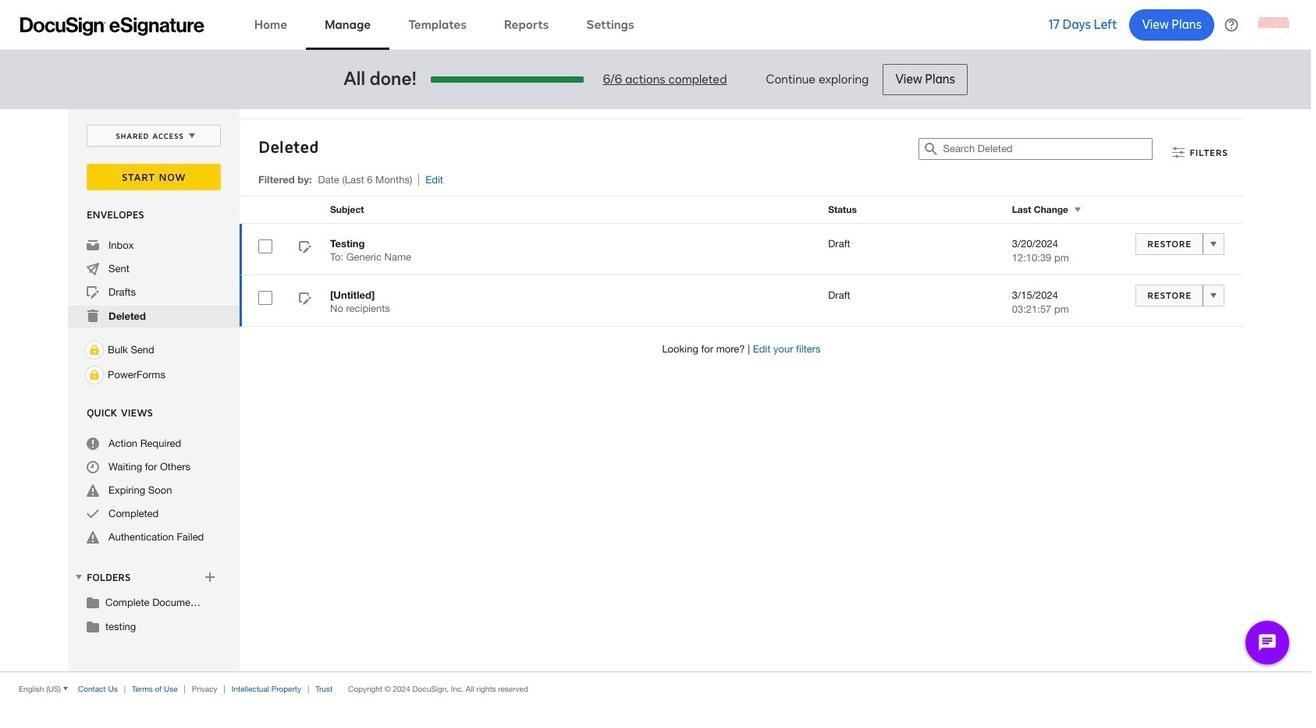 Task type: describe. For each thing, give the bounding box(es) containing it.
1 alert image from the top
[[87, 485, 99, 497]]

action required image
[[87, 438, 99, 451]]

2 alert image from the top
[[87, 532, 99, 544]]

more info region
[[0, 672, 1312, 706]]

inbox image
[[87, 240, 99, 252]]

docusign esignature image
[[20, 17, 205, 36]]

trash image
[[87, 310, 99, 323]]

sent image
[[87, 263, 99, 276]]

Search Deleted text field
[[944, 139, 1153, 159]]

draft image
[[87, 287, 99, 299]]

completed image
[[87, 508, 99, 521]]

draft image
[[299, 293, 312, 308]]

lock image
[[85, 341, 104, 360]]



Task type: vqa. For each thing, say whether or not it's contained in the screenshot.
View Shared Folders image
no



Task type: locate. For each thing, give the bounding box(es) containing it.
1 vertical spatial alert image
[[87, 532, 99, 544]]

alert image down clock icon
[[87, 485, 99, 497]]

0 vertical spatial alert image
[[87, 485, 99, 497]]

folder image
[[87, 597, 99, 609], [87, 621, 99, 633]]

secondary navigation region
[[68, 109, 1248, 672]]

2 folder image from the top
[[87, 621, 99, 633]]

0 vertical spatial folder image
[[87, 597, 99, 609]]

1 vertical spatial folder image
[[87, 621, 99, 633]]

clock image
[[87, 461, 99, 474]]

1 folder image from the top
[[87, 597, 99, 609]]

draft image
[[299, 241, 312, 256]]

alert image down completed image on the left of page
[[87, 532, 99, 544]]

your uploaded profile image image
[[1259, 9, 1290, 40]]

view folders image
[[73, 571, 85, 584]]

lock image
[[85, 366, 104, 385]]

alert image
[[87, 485, 99, 497], [87, 532, 99, 544]]



